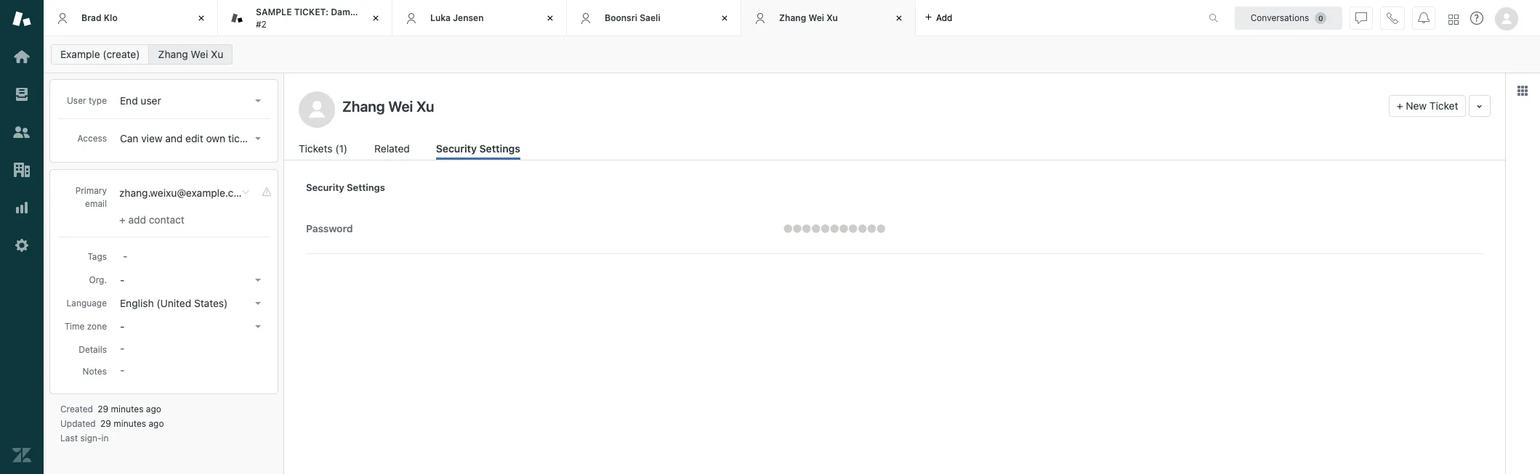 Task type: describe. For each thing, give the bounding box(es) containing it.
can
[[120, 132, 138, 145]]

klo
[[104, 12, 118, 23]]

related
[[374, 142, 410, 155]]

end user button
[[116, 91, 267, 111]]

jensen
[[453, 12, 484, 23]]

states)
[[194, 297, 228, 310]]

admin image
[[12, 236, 31, 255]]

only
[[262, 132, 282, 145]]

user
[[141, 94, 161, 107]]

conversations
[[1251, 12, 1309, 23]]

arrow down image for time zone
[[255, 326, 261, 329]]

zone
[[87, 321, 107, 332]]

- button for time zone
[[116, 317, 267, 337]]

tickets (1) link
[[299, 141, 350, 160]]

in
[[101, 433, 109, 444]]

brad klo tab
[[44, 0, 218, 36]]

created 29 minutes ago updated 29 minutes ago last sign-in
[[60, 404, 164, 444]]

english (united states) button
[[116, 294, 267, 314]]

wei inside secondary element
[[191, 48, 208, 60]]

example (create) button
[[51, 44, 149, 65]]

add inside 'popup button'
[[936, 12, 953, 23]]

sign-
[[80, 433, 101, 444]]

zhang inside secondary element
[[158, 48, 188, 60]]

boonsri saeli
[[605, 12, 660, 23]]

brad klo
[[81, 12, 118, 23]]

related link
[[374, 141, 412, 160]]

1 horizontal spatial settings
[[479, 142, 520, 155]]

zhang inside tab
[[779, 12, 806, 23]]

details
[[79, 345, 107, 355]]

contact
[[149, 214, 184, 226]]

sample
[[256, 7, 292, 18]]

luka
[[430, 12, 451, 23]]

1 vertical spatial 29
[[100, 419, 111, 430]]

email
[[85, 198, 107, 209]]

zhang wei xu tab
[[741, 0, 916, 36]]

can view and edit own tickets only
[[120, 132, 282, 145]]

apps image
[[1517, 85, 1529, 97]]

- field
[[117, 248, 267, 264]]

can view and edit own tickets only button
[[116, 129, 282, 149]]

xu inside zhang wei xu link
[[211, 48, 223, 60]]

time
[[64, 321, 85, 332]]

1 horizontal spatial security settings
[[436, 142, 520, 155]]

example (create)
[[60, 48, 140, 60]]

wei inside tab
[[809, 12, 824, 23]]

+ for + add contact
[[119, 214, 126, 226]]

zendesk products image
[[1449, 14, 1459, 24]]

close image
[[543, 11, 557, 25]]

●●●●●●●●●●●
[[783, 222, 886, 235]]

(united
[[157, 297, 191, 310]]

arrow down image for language
[[255, 302, 261, 305]]

saeli
[[640, 12, 660, 23]]

zhang wei xu inside secondary element
[[158, 48, 223, 60]]

zendesk support image
[[12, 9, 31, 28]]

and
[[165, 132, 183, 145]]

end
[[120, 94, 138, 107]]

last
[[60, 433, 78, 444]]

button displays agent's chat status as invisible. image
[[1356, 12, 1367, 24]]

zhang wei xu link
[[149, 44, 233, 65]]

ticket
[[1430, 100, 1458, 112]]

user
[[67, 95, 86, 106]]

arrow down image for user type
[[255, 100, 261, 102]]

+ new ticket
[[1397, 100, 1458, 112]]

customers image
[[12, 123, 31, 142]]

2 close image from the left
[[369, 11, 383, 25]]

1 vertical spatial ago
[[149, 419, 164, 430]]

zendesk image
[[12, 446, 31, 465]]

get started image
[[12, 47, 31, 66]]

boonsri saeli tab
[[567, 0, 741, 36]]

tags
[[88, 251, 107, 262]]

close image for brad klo
[[194, 11, 209, 25]]

0 horizontal spatial settings
[[347, 182, 385, 193]]

add button
[[916, 0, 961, 36]]

sample ticket: damaged product #2
[[256, 7, 408, 29]]

+ for + new ticket
[[1397, 100, 1403, 112]]



Task type: locate. For each thing, give the bounding box(es) containing it.
1 vertical spatial zhang wei xu
[[158, 48, 223, 60]]

language
[[66, 298, 107, 309]]

1 vertical spatial add
[[128, 214, 146, 226]]

close image inside zhang wei xu tab
[[892, 11, 906, 25]]

password
[[306, 223, 353, 235]]

1 horizontal spatial xu
[[827, 12, 838, 23]]

boonsri
[[605, 12, 637, 23]]

tabs tab list
[[44, 0, 1194, 36]]

1 horizontal spatial add
[[936, 12, 953, 23]]

close image inside brad klo tab
[[194, 11, 209, 25]]

0 vertical spatial zhang wei xu
[[779, 12, 838, 23]]

security settings link
[[436, 141, 520, 160]]

0 horizontal spatial wei
[[191, 48, 208, 60]]

zhang up end user 'button'
[[158, 48, 188, 60]]

1 close image from the left
[[194, 11, 209, 25]]

1 vertical spatial +
[[119, 214, 126, 226]]

2 - button from the top
[[116, 317, 267, 337]]

arrow down image
[[255, 137, 261, 140]]

new
[[1406, 100, 1427, 112]]

security down tickets (1) link
[[306, 182, 344, 193]]

0 vertical spatial minutes
[[111, 404, 143, 415]]

wei up secondary element
[[809, 12, 824, 23]]

#2
[[256, 19, 267, 29]]

product
[[374, 7, 408, 18]]

created
[[60, 404, 93, 415]]

conversations button
[[1235, 6, 1343, 29]]

xu
[[827, 12, 838, 23], [211, 48, 223, 60]]

0 horizontal spatial +
[[119, 214, 126, 226]]

1 vertical spatial minutes
[[114, 419, 146, 430]]

2 arrow down image from the top
[[255, 279, 261, 282]]

minutes
[[111, 404, 143, 415], [114, 419, 146, 430]]

tickets (1)
[[299, 142, 347, 155]]

+ left "new"
[[1397, 100, 1403, 112]]

1 - button from the top
[[116, 270, 267, 291]]

1 arrow down image from the top
[[255, 100, 261, 102]]

1 horizontal spatial +
[[1397, 100, 1403, 112]]

luka jensen tab
[[393, 0, 567, 36]]

wei
[[809, 12, 824, 23], [191, 48, 208, 60]]

1 vertical spatial -
[[120, 321, 125, 333]]

zhang up secondary element
[[779, 12, 806, 23]]

None text field
[[338, 95, 1383, 117]]

close image inside boonsri saeli tab
[[717, 11, 732, 25]]

- right zone
[[120, 321, 125, 333]]

1 vertical spatial - button
[[116, 317, 267, 337]]

0 vertical spatial settings
[[479, 142, 520, 155]]

ticket:
[[294, 7, 329, 18]]

- right "org."
[[120, 274, 125, 286]]

0 vertical spatial wei
[[809, 12, 824, 23]]

-
[[120, 274, 125, 286], [120, 321, 125, 333]]

1 vertical spatial zhang
[[158, 48, 188, 60]]

4 arrow down image from the top
[[255, 326, 261, 329]]

access
[[77, 133, 107, 144]]

0 horizontal spatial zhang wei xu
[[158, 48, 223, 60]]

1 horizontal spatial security
[[436, 142, 477, 155]]

0 vertical spatial ago
[[146, 404, 161, 415]]

1 vertical spatial wei
[[191, 48, 208, 60]]

1 horizontal spatial zhang wei xu
[[779, 12, 838, 23]]

brad
[[81, 12, 101, 23]]

0 vertical spatial zhang
[[779, 12, 806, 23]]

1 - from the top
[[120, 274, 125, 286]]

1 vertical spatial settings
[[347, 182, 385, 193]]

tickets
[[228, 132, 259, 145]]

security right related link
[[436, 142, 477, 155]]

security
[[436, 142, 477, 155], [306, 182, 344, 193]]

zhang.weixu@example.com
[[119, 187, 248, 199]]

1 vertical spatial security
[[306, 182, 344, 193]]

view
[[141, 132, 162, 145]]

arrow down image inside end user 'button'
[[255, 100, 261, 102]]

tickets
[[299, 142, 333, 155]]

english
[[120, 297, 154, 310]]

arrow down image down english (united states) button
[[255, 326, 261, 329]]

primary email
[[75, 185, 107, 209]]

tab
[[218, 0, 408, 36]]

end user
[[120, 94, 161, 107]]

29 right created
[[98, 404, 108, 415]]

type
[[89, 95, 107, 106]]

arrow down image up arrow down icon at left
[[255, 100, 261, 102]]

arrow down image down - field
[[255, 279, 261, 282]]

- button
[[116, 270, 267, 291], [116, 317, 267, 337]]

0 horizontal spatial xu
[[211, 48, 223, 60]]

+ inside button
[[1397, 100, 1403, 112]]

get help image
[[1470, 12, 1484, 25]]

arrow down image for org.
[[255, 279, 261, 282]]

xu up end user 'button'
[[211, 48, 223, 60]]

luka jensen
[[430, 12, 484, 23]]

reporting image
[[12, 198, 31, 217]]

4 close image from the left
[[892, 11, 906, 25]]

add
[[936, 12, 953, 23], [128, 214, 146, 226]]

xu inside zhang wei xu tab
[[827, 12, 838, 23]]

wei up end user 'button'
[[191, 48, 208, 60]]

0 vertical spatial - button
[[116, 270, 267, 291]]

time zone
[[64, 321, 107, 332]]

arrow down image
[[255, 100, 261, 102], [255, 279, 261, 282], [255, 302, 261, 305], [255, 326, 261, 329]]

minutes right updated
[[114, 419, 146, 430]]

ago
[[146, 404, 161, 415], [149, 419, 164, 430]]

(1)
[[335, 142, 347, 155]]

- button for org.
[[116, 270, 267, 291]]

0 vertical spatial add
[[936, 12, 953, 23]]

- button down english (united states) button
[[116, 317, 267, 337]]

0 vertical spatial security settings
[[436, 142, 520, 155]]

3 arrow down image from the top
[[255, 302, 261, 305]]

settings
[[479, 142, 520, 155], [347, 182, 385, 193]]

close image for zhang wei xu
[[892, 11, 906, 25]]

0 vertical spatial xu
[[827, 12, 838, 23]]

0 horizontal spatial security
[[306, 182, 344, 193]]

main element
[[0, 0, 44, 475]]

0 horizontal spatial security settings
[[306, 182, 385, 193]]

- button up english (united states) button
[[116, 270, 267, 291]]

views image
[[12, 85, 31, 104]]

0 horizontal spatial zhang
[[158, 48, 188, 60]]

0 vertical spatial security
[[436, 142, 477, 155]]

1 vertical spatial xu
[[211, 48, 223, 60]]

- for org.
[[120, 274, 125, 286]]

- for time zone
[[120, 321, 125, 333]]

+ new ticket button
[[1389, 95, 1466, 117]]

updated
[[60, 419, 96, 430]]

1 vertical spatial security settings
[[306, 182, 385, 193]]

minutes right created
[[111, 404, 143, 415]]

org.
[[89, 275, 107, 286]]

damaged
[[331, 7, 371, 18]]

2 - from the top
[[120, 321, 125, 333]]

zhang wei xu inside tab
[[779, 12, 838, 23]]

organizations image
[[12, 161, 31, 180]]

+
[[1397, 100, 1403, 112], [119, 214, 126, 226]]

secondary element
[[44, 40, 1540, 69]]

1 horizontal spatial zhang
[[779, 12, 806, 23]]

security settings
[[436, 142, 520, 155], [306, 182, 385, 193]]

+ add contact
[[119, 214, 184, 226]]

xu up secondary element
[[827, 12, 838, 23]]

29
[[98, 404, 108, 415], [100, 419, 111, 430]]

arrow down image right states)
[[255, 302, 261, 305]]

own
[[206, 132, 225, 145]]

29 up in
[[100, 419, 111, 430]]

zhang
[[779, 12, 806, 23], [158, 48, 188, 60]]

zhang wei xu up secondary element
[[779, 12, 838, 23]]

0 vertical spatial 29
[[98, 404, 108, 415]]

edit
[[185, 132, 203, 145]]

notifications image
[[1418, 12, 1430, 24]]

3 close image from the left
[[717, 11, 732, 25]]

arrow down image inside english (united states) button
[[255, 302, 261, 305]]

1 horizontal spatial wei
[[809, 12, 824, 23]]

primary
[[75, 185, 107, 196]]

example
[[60, 48, 100, 60]]

english (united states)
[[120, 297, 228, 310]]

notes
[[83, 366, 107, 377]]

close image for boonsri saeli
[[717, 11, 732, 25]]

user type
[[67, 95, 107, 106]]

zhang wei xu up end user 'button'
[[158, 48, 223, 60]]

0 horizontal spatial add
[[128, 214, 146, 226]]

zhang wei xu
[[779, 12, 838, 23], [158, 48, 223, 60]]

0 vertical spatial +
[[1397, 100, 1403, 112]]

tab containing sample ticket: damaged product
[[218, 0, 408, 36]]

+ left contact
[[119, 214, 126, 226]]

close image
[[194, 11, 209, 25], [369, 11, 383, 25], [717, 11, 732, 25], [892, 11, 906, 25]]

0 vertical spatial -
[[120, 274, 125, 286]]

(create)
[[103, 48, 140, 60]]



Task type: vqa. For each thing, say whether or not it's contained in the screenshot.
help
no



